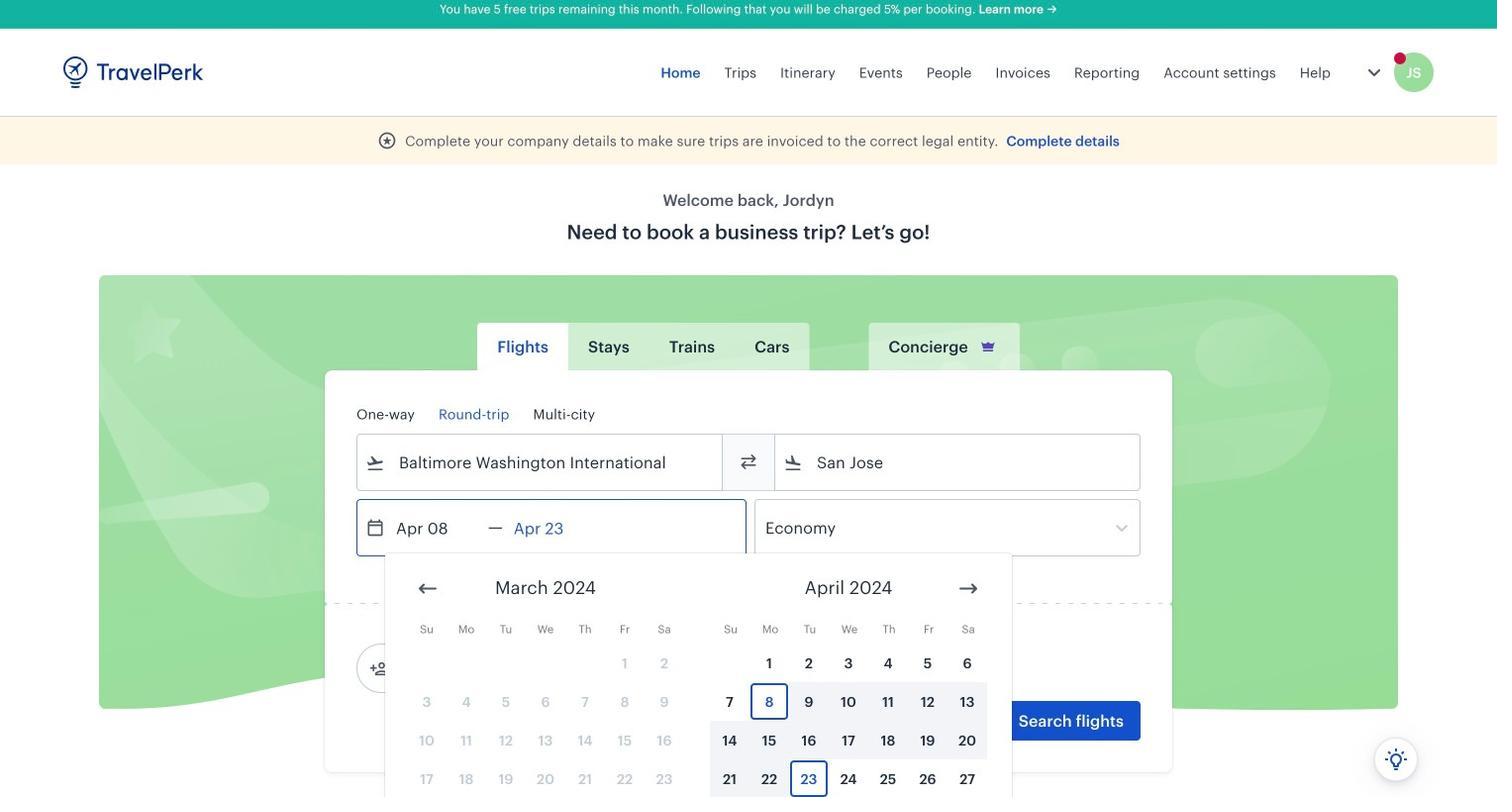 Task type: locate. For each thing, give the bounding box(es) containing it.
Depart text field
[[385, 500, 488, 556]]

From search field
[[385, 447, 696, 478]]

move backward to switch to the previous month. image
[[416, 577, 440, 601]]

Return text field
[[503, 500, 606, 556]]



Task type: describe. For each thing, give the bounding box(es) containing it.
move forward to switch to the next month. image
[[957, 577, 980, 601]]

Add first traveler search field
[[389, 653, 595, 684]]

calendar application
[[385, 554, 1497, 797]]

To search field
[[803, 447, 1114, 478]]



